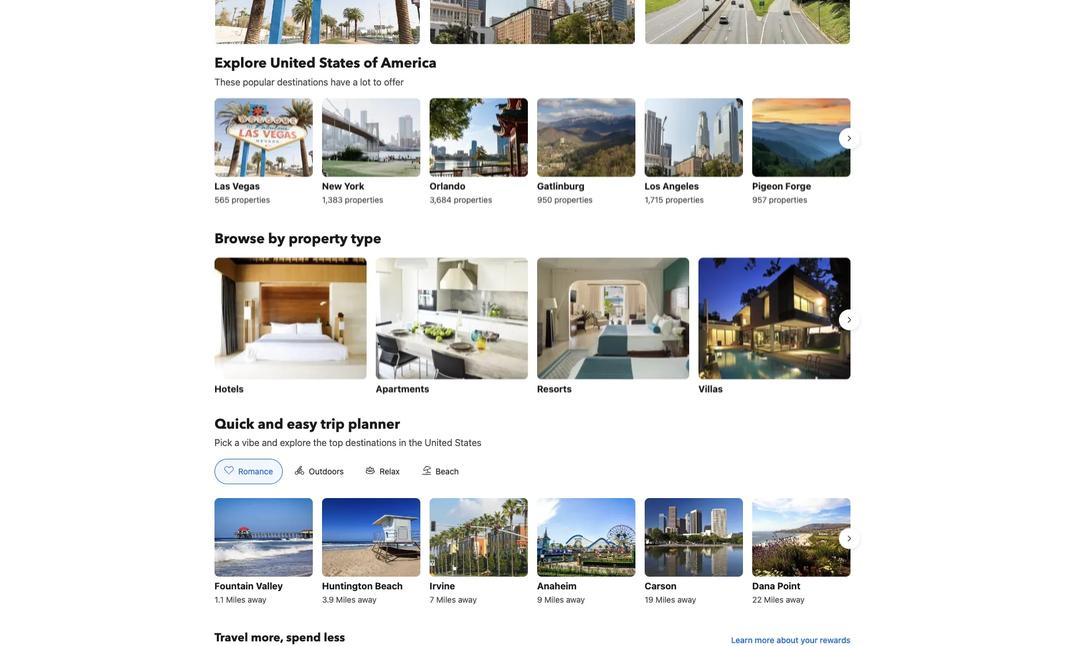 Task type: locate. For each thing, give the bounding box(es) containing it.
anaheim
[[537, 581, 577, 592]]

las
[[215, 180, 230, 191]]

4 properties from the left
[[554, 195, 593, 204]]

destinations left have
[[277, 76, 328, 87]]

properties down vegas
[[232, 195, 270, 204]]

1 horizontal spatial destinations
[[345, 437, 397, 448]]

5 properties from the left
[[666, 195, 704, 204]]

2 the from the left
[[409, 437, 422, 448]]

5 miles from the left
[[656, 595, 675, 605]]

spend
[[286, 630, 321, 646]]

learn more about your rewards
[[731, 636, 851, 645]]

united
[[270, 54, 316, 73], [425, 437, 452, 448]]

beach
[[436, 467, 459, 476], [375, 581, 403, 592]]

lot
[[360, 76, 371, 87]]

away down the huntington on the left
[[358, 595, 377, 605]]

1 horizontal spatial a
[[353, 76, 358, 87]]

0 vertical spatial beach
[[436, 467, 459, 476]]

properties down york at the left top of the page
[[345, 195, 383, 204]]

away right the 19
[[677, 595, 696, 605]]

beach inside button
[[436, 467, 459, 476]]

miles down the anaheim
[[544, 595, 564, 605]]

states inside quick and easy trip planner pick a vibe and explore the top destinations in the united states
[[455, 437, 482, 448]]

2 region from the top
[[205, 253, 860, 401]]

states inside explore united states of america these popular destinations have a lot to offer
[[319, 54, 360, 73]]

valley
[[256, 581, 283, 592]]

565
[[215, 195, 229, 204]]

1,383
[[322, 195, 343, 204]]

3 away from the left
[[458, 595, 477, 605]]

learn
[[731, 636, 753, 645]]

miles right 7
[[436, 595, 456, 605]]

orlando
[[430, 180, 465, 191]]

1.1
[[215, 595, 224, 605]]

the left top at the bottom of page
[[313, 437, 327, 448]]

hotels link
[[215, 258, 367, 397]]

properties down forge on the top of page
[[769, 195, 807, 204]]

0 vertical spatial and
[[258, 415, 283, 434]]

type
[[351, 230, 381, 249]]

miles inside carson 19 miles away
[[656, 595, 675, 605]]

away inside dana point 22 miles away
[[786, 595, 805, 605]]

0 horizontal spatial united
[[270, 54, 316, 73]]

beach right relax
[[436, 467, 459, 476]]

0 vertical spatial states
[[319, 54, 360, 73]]

and
[[258, 415, 283, 434], [262, 437, 278, 448]]

apartments link
[[376, 258, 528, 397]]

1 properties from the left
[[232, 195, 270, 204]]

properties inside gatlinburg 950 properties
[[554, 195, 593, 204]]

properties inside los angeles 1,715 properties
[[666, 195, 704, 204]]

explore united states of america these popular destinations have a lot to offer
[[215, 54, 437, 87]]

3 region from the top
[[205, 494, 860, 612]]

york
[[344, 180, 364, 191]]

1 vertical spatial states
[[455, 437, 482, 448]]

properties inside new york 1,383 properties
[[345, 195, 383, 204]]

region containing fountain valley
[[205, 494, 860, 612]]

to
[[373, 76, 382, 87]]

carson
[[645, 581, 677, 592]]

5 away from the left
[[677, 595, 696, 605]]

a left lot
[[353, 76, 358, 87]]

and right 'vibe'
[[262, 437, 278, 448]]

2 away from the left
[[358, 595, 377, 605]]

1 away from the left
[[248, 595, 266, 605]]

4 away from the left
[[566, 595, 585, 605]]

0 horizontal spatial states
[[319, 54, 360, 73]]

miles down the huntington on the left
[[336, 595, 356, 605]]

villas link
[[699, 258, 851, 397]]

tab list
[[205, 459, 478, 485]]

away
[[248, 595, 266, 605], [358, 595, 377, 605], [458, 595, 477, 605], [566, 595, 585, 605], [677, 595, 696, 605], [786, 595, 805, 605]]

1 vertical spatial and
[[262, 437, 278, 448]]

2 vertical spatial region
[[205, 494, 860, 612]]

miles inside huntington beach 3.9 miles away
[[336, 595, 356, 605]]

2 properties from the left
[[345, 195, 383, 204]]

1 region from the top
[[205, 93, 860, 211]]

0 vertical spatial destinations
[[277, 76, 328, 87]]

miles down fountain
[[226, 595, 246, 605]]

3 miles from the left
[[436, 595, 456, 605]]

1 vertical spatial beach
[[375, 581, 403, 592]]

2 miles from the left
[[336, 595, 356, 605]]

1 horizontal spatial united
[[425, 437, 452, 448]]

explore
[[280, 437, 311, 448]]

away down valley
[[248, 595, 266, 605]]

in
[[399, 437, 406, 448]]

0 vertical spatial united
[[270, 54, 316, 73]]

these
[[215, 76, 240, 87]]

resorts
[[537, 383, 572, 394]]

and up 'vibe'
[[258, 415, 283, 434]]

irvine 7 miles away
[[430, 581, 477, 605]]

rewards
[[820, 636, 851, 645]]

0 horizontal spatial beach
[[375, 581, 403, 592]]

1 horizontal spatial the
[[409, 437, 422, 448]]

states
[[319, 54, 360, 73], [455, 437, 482, 448]]

1 vertical spatial a
[[235, 437, 240, 448]]

destinations
[[277, 76, 328, 87], [345, 437, 397, 448]]

3 properties from the left
[[454, 195, 492, 204]]

6 away from the left
[[786, 595, 805, 605]]

a inside explore united states of america these popular destinations have a lot to offer
[[353, 76, 358, 87]]

forge
[[785, 180, 811, 191]]

new
[[322, 180, 342, 191]]

1 vertical spatial region
[[205, 253, 860, 401]]

huntington beach 3.9 miles away
[[322, 581, 403, 605]]

a left 'vibe'
[[235, 437, 240, 448]]

the right in on the left bottom of the page
[[409, 437, 422, 448]]

properties inside pigeon forge 957 properties
[[769, 195, 807, 204]]

away inside 'irvine 7 miles away'
[[458, 595, 477, 605]]

gatlinburg 950 properties
[[537, 180, 593, 204]]

las vegas 565 properties
[[215, 180, 270, 204]]

1 vertical spatial united
[[425, 437, 452, 448]]

1 miles from the left
[[226, 595, 246, 605]]

away inside anaheim 9 miles away
[[566, 595, 585, 605]]

vibe
[[242, 437, 260, 448]]

less
[[324, 630, 345, 646]]

hotels
[[215, 383, 244, 394]]

0 vertical spatial region
[[205, 93, 860, 211]]

0 vertical spatial a
[[353, 76, 358, 87]]

6 properties from the left
[[769, 195, 807, 204]]

united up popular
[[270, 54, 316, 73]]

1 vertical spatial destinations
[[345, 437, 397, 448]]

browse by property type
[[215, 230, 381, 249]]

properties inside las vegas 565 properties
[[232, 195, 270, 204]]

miles
[[226, 595, 246, 605], [336, 595, 356, 605], [436, 595, 456, 605], [544, 595, 564, 605], [656, 595, 675, 605], [764, 595, 784, 605]]

properties down orlando
[[454, 195, 492, 204]]

beach right the huntington on the left
[[375, 581, 403, 592]]

region containing hotels
[[205, 253, 860, 401]]

away down the anaheim
[[566, 595, 585, 605]]

the
[[313, 437, 327, 448], [409, 437, 422, 448]]

miles down carson on the right
[[656, 595, 675, 605]]

properties for las vegas
[[232, 195, 270, 204]]

a
[[353, 76, 358, 87], [235, 437, 240, 448]]

9
[[537, 595, 542, 605]]

6 miles from the left
[[764, 595, 784, 605]]

0 horizontal spatial destinations
[[277, 76, 328, 87]]

los
[[645, 180, 661, 191]]

point
[[777, 581, 801, 592]]

region
[[205, 93, 860, 211], [205, 253, 860, 401], [205, 494, 860, 612]]

properties down the 'angeles' in the top right of the page
[[666, 195, 704, 204]]

united up beach button
[[425, 437, 452, 448]]

0 horizontal spatial the
[[313, 437, 327, 448]]

7
[[430, 595, 434, 605]]

4 miles from the left
[[544, 595, 564, 605]]

destinations down planner
[[345, 437, 397, 448]]

1 horizontal spatial states
[[455, 437, 482, 448]]

away down the point
[[786, 595, 805, 605]]

states up have
[[319, 54, 360, 73]]

properties for los angeles
[[666, 195, 704, 204]]

0 horizontal spatial a
[[235, 437, 240, 448]]

angeles
[[663, 180, 699, 191]]

have
[[331, 76, 350, 87]]

quick
[[215, 415, 254, 434]]

properties inside orlando 3,684 properties
[[454, 195, 492, 204]]

america
[[381, 54, 437, 73]]

united inside quick and easy trip planner pick a vibe and explore the top destinations in the united states
[[425, 437, 452, 448]]

destinations inside quick and easy trip planner pick a vibe and explore the top destinations in the united states
[[345, 437, 397, 448]]

properties
[[232, 195, 270, 204], [345, 195, 383, 204], [454, 195, 492, 204], [554, 195, 593, 204], [666, 195, 704, 204], [769, 195, 807, 204]]

miles right 22
[[764, 595, 784, 605]]

properties down gatlinburg
[[554, 195, 593, 204]]

away right 7
[[458, 595, 477, 605]]

outdoors
[[309, 467, 344, 476]]

states up beach button
[[455, 437, 482, 448]]

1 horizontal spatial beach
[[436, 467, 459, 476]]

950
[[537, 195, 552, 204]]



Task type: vqa. For each thing, say whether or not it's contained in the screenshot.


Task type: describe. For each thing, give the bounding box(es) containing it.
travel
[[215, 630, 248, 646]]

miles inside dana point 22 miles away
[[764, 595, 784, 605]]

about
[[777, 636, 799, 645]]

fountain valley 1.1 miles away
[[215, 581, 283, 605]]

a inside quick and easy trip planner pick a vibe and explore the top destinations in the united states
[[235, 437, 240, 448]]

pigeon
[[752, 180, 783, 191]]

22
[[752, 595, 762, 605]]

957
[[752, 195, 767, 204]]

1 the from the left
[[313, 437, 327, 448]]

vegas
[[232, 180, 260, 191]]

trip
[[321, 415, 345, 434]]

destinations inside explore united states of america these popular destinations have a lot to offer
[[277, 76, 328, 87]]

tab list containing romance
[[205, 459, 478, 485]]

planner
[[348, 415, 400, 434]]

easy
[[287, 415, 317, 434]]

beach inside huntington beach 3.9 miles away
[[375, 581, 403, 592]]

carson 19 miles away
[[645, 581, 696, 605]]

new york 1,383 properties
[[322, 180, 383, 204]]

anaheim 9 miles away
[[537, 581, 585, 605]]

resorts link
[[537, 258, 689, 397]]

orlando 3,684 properties
[[430, 180, 492, 204]]

irvine
[[430, 581, 455, 592]]

fountain
[[215, 581, 254, 592]]

relax
[[380, 467, 400, 476]]

explore
[[215, 54, 267, 73]]

by
[[268, 230, 285, 249]]

your
[[801, 636, 818, 645]]

properties for pigeon forge
[[769, 195, 807, 204]]

miles inside fountain valley 1.1 miles away
[[226, 595, 246, 605]]

top
[[329, 437, 343, 448]]

outdoors button
[[285, 459, 354, 485]]

3.9
[[322, 595, 334, 605]]

property
[[289, 230, 348, 249]]

travel more, spend less
[[215, 630, 345, 646]]

miles inside anaheim 9 miles away
[[544, 595, 564, 605]]

miles inside 'irvine 7 miles away'
[[436, 595, 456, 605]]

huntington
[[322, 581, 373, 592]]

gatlinburg
[[537, 180, 585, 191]]

romance
[[238, 467, 273, 476]]

away inside huntington beach 3.9 miles away
[[358, 595, 377, 605]]

los angeles 1,715 properties
[[645, 180, 704, 204]]

learn more about your rewards link
[[727, 630, 855, 647]]

away inside fountain valley 1.1 miles away
[[248, 595, 266, 605]]

more
[[755, 636, 775, 645]]

relax button
[[356, 459, 410, 485]]

beach button
[[412, 459, 469, 485]]

quick and easy trip planner pick a vibe and explore the top destinations in the united states
[[215, 415, 482, 448]]

pigeon forge 957 properties
[[752, 180, 811, 204]]

properties for new york
[[345, 195, 383, 204]]

more,
[[251, 630, 283, 646]]

dana point 22 miles away
[[752, 581, 805, 605]]

away inside carson 19 miles away
[[677, 595, 696, 605]]

3,684
[[430, 195, 452, 204]]

19
[[645, 595, 654, 605]]

region containing las vegas
[[205, 93, 860, 211]]

browse
[[215, 230, 265, 249]]

offer
[[384, 76, 404, 87]]

popular
[[243, 76, 275, 87]]

of
[[364, 54, 378, 73]]

villas
[[699, 383, 723, 394]]

dana
[[752, 581, 775, 592]]

united inside explore united states of america these popular destinations have a lot to offer
[[270, 54, 316, 73]]

pick
[[215, 437, 232, 448]]

apartments
[[376, 383, 429, 394]]

romance button
[[215, 459, 283, 485]]

1,715
[[645, 195, 663, 204]]



